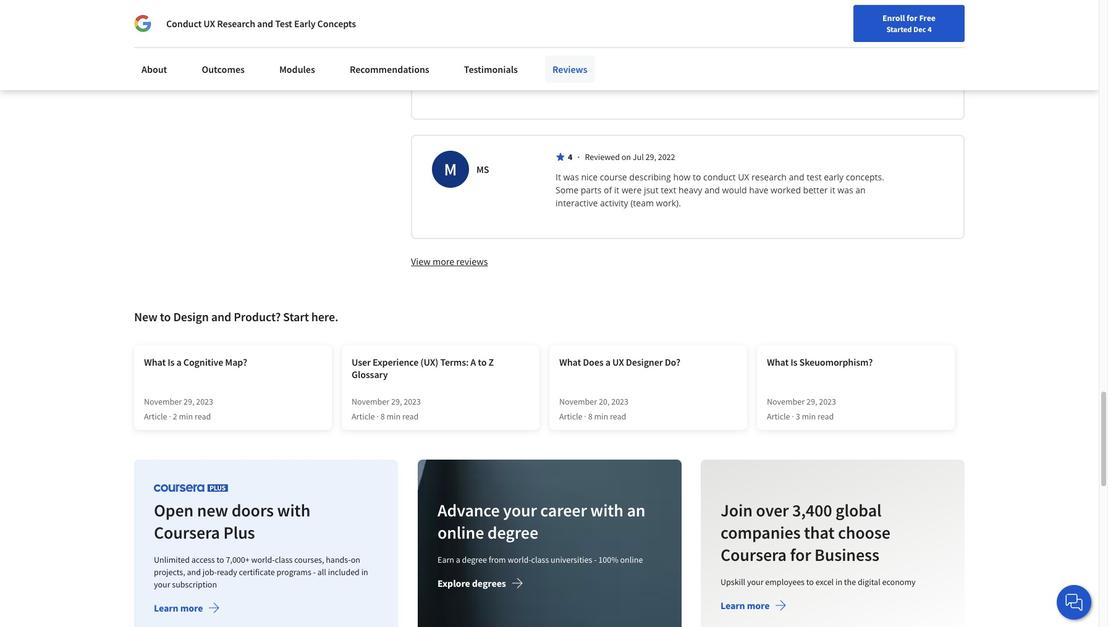 Task type: locate. For each thing, give the bounding box(es) containing it.
learn for the rightmost learn more link
[[721, 600, 745, 612]]

0 vertical spatial for
[[907, 12, 918, 23]]

0 horizontal spatial research
[[663, 52, 698, 64]]

1 vertical spatial research
[[752, 171, 787, 183]]

on left jul
[[622, 152, 631, 163]]

to left the gain
[[602, 65, 610, 77]]

from
[[488, 555, 506, 566]]

world- inside unlimited access to 7,000+ world-class courses, hands-on projects, and job-ready certificate programs - all included in your subscription
[[251, 555, 275, 566]]

career up bit
[[790, 52, 816, 64]]

article inside "november 29, 2023 article · 3 min read"
[[767, 411, 790, 422]]

have
[[749, 184, 769, 196]]

- left all
[[313, 567, 316, 578]]

it was nice course describing how to conduct ux research and test early concepts. some parts of it were jsut text heavy and would have worked better it was an interactive activity (team work).
[[556, 171, 887, 209]]

subscription
[[172, 579, 217, 591]]

3 · from the left
[[584, 411, 586, 422]]

1 vertical spatial online
[[620, 555, 643, 566]]

1 is from the left
[[168, 356, 175, 369]]

1 horizontal spatial is
[[791, 356, 798, 369]]

it
[[556, 171, 561, 183]]

1 horizontal spatial with
[[590, 500, 623, 522]]

1 horizontal spatial more
[[433, 255, 454, 268]]

· for what does a ux designer do?
[[584, 411, 586, 422]]

1 2023 from the left
[[196, 396, 213, 408]]

in
[[361, 567, 368, 578], [836, 577, 843, 588]]

1 horizontal spatial 8
[[588, 411, 593, 422]]

2 horizontal spatial ux
[[738, 171, 749, 183]]

november left 20, at the bottom right of the page
[[559, 396, 597, 408]]

degree up from
[[487, 522, 538, 544]]

1 what from the left
[[144, 356, 166, 369]]

0 horizontal spatial more
[[180, 602, 203, 615]]

1 horizontal spatial of
[[773, 52, 781, 64]]

read right "3"
[[818, 411, 834, 422]]

min right 2
[[179, 411, 193, 422]]

min right "3"
[[802, 411, 816, 422]]

research up have
[[752, 171, 787, 183]]

0 horizontal spatial degree
[[462, 555, 487, 566]]

it down early
[[830, 184, 835, 196]]

2023 for ux
[[611, 396, 629, 408]]

to up "ready"
[[217, 555, 224, 566]]

more for the rightmost learn more link
[[747, 600, 770, 612]]

· down does
[[584, 411, 586, 422]]

career
[[790, 52, 816, 64], [540, 500, 587, 522]]

on
[[622, 152, 631, 163], [351, 555, 360, 566]]

concepts
[[317, 17, 356, 30]]

1 article from the left
[[144, 411, 167, 422]]

on up included
[[351, 555, 360, 566]]

does
[[583, 356, 604, 369]]

class for courses,
[[275, 555, 293, 566]]

1 horizontal spatial degree
[[487, 522, 538, 544]]

is left cognitive
[[168, 356, 175, 369]]

1 november from the left
[[144, 396, 182, 408]]

1 horizontal spatial it
[[820, 65, 825, 77]]

certificate
[[239, 567, 275, 578]]

· for what is a cognitive map?
[[169, 411, 171, 422]]

1 vertical spatial for
[[790, 544, 812, 566]]

0 horizontal spatial 8
[[381, 411, 385, 422]]

0 vertical spatial online
[[437, 522, 484, 544]]

unlimited
[[154, 555, 190, 566]]

1 read from the left
[[195, 411, 211, 422]]

to inside user experience (ux) terms: a to z glossary
[[478, 356, 487, 369]]

plus
[[223, 522, 255, 544]]

world- right from
[[508, 555, 531, 566]]

min for ux
[[594, 411, 608, 422]]

jul
[[633, 152, 644, 163]]

0 vertical spatial an
[[856, 184, 866, 196]]

29, right jul
[[646, 152, 656, 163]]

of up the activity
[[604, 184, 612, 196]]

business
[[815, 544, 880, 566]]

2 is from the left
[[791, 356, 798, 369]]

article for what is skeuomorphism?
[[767, 411, 790, 422]]

1 horizontal spatial on
[[622, 152, 631, 163]]

2 with from the left
[[590, 500, 623, 522]]

an inside advance your career with an online degree
[[627, 500, 645, 522]]

2 horizontal spatial what
[[767, 356, 789, 369]]

0 vertical spatial 4
[[928, 24, 932, 34]]

29, for user experience (ux) terms: a to z glossary
[[391, 396, 402, 408]]

8 inside november 29, 2023 article · 8 min read
[[381, 411, 385, 422]]

min inside november 29, 2023 article · 8 min read
[[387, 411, 401, 422]]

2 horizontal spatial more
[[747, 600, 770, 612]]

· down 'glossary'
[[377, 411, 379, 422]]

in left the
[[836, 577, 843, 588]]

research
[[663, 52, 698, 64], [752, 171, 787, 183]]

a right earn
[[456, 555, 460, 566]]

too.
[[715, 65, 731, 77]]

november inside "november 29, 2023 article · 3 min read"
[[767, 396, 805, 408]]

learn more down upskill at the bottom right of page
[[721, 600, 770, 612]]

8 for does
[[588, 411, 593, 422]]

8
[[381, 411, 385, 422], [588, 411, 593, 422]]

ux right conduct on the top left of page
[[204, 17, 215, 30]]

· inside november 20, 2023 article · 8 min read
[[584, 411, 586, 422]]

learn more down subscription
[[154, 602, 203, 615]]

coursera up unlimited
[[154, 522, 220, 544]]

2 vertical spatial ux
[[613, 356, 624, 369]]

recommendations
[[350, 63, 429, 75]]

would
[[722, 184, 747, 196]]

1 vertical spatial on
[[351, 555, 360, 566]]

3,400
[[793, 500, 833, 522]]

join
[[721, 500, 753, 522]]

3 november from the left
[[559, 396, 597, 408]]

class up programs
[[275, 555, 293, 566]]

29, inside november 29, 2023 article · 2 min read
[[184, 396, 194, 408]]

f
[[446, 39, 455, 61]]

this
[[556, 52, 572, 64]]

1 horizontal spatial in
[[836, 577, 843, 588]]

november for what does a ux designer do?
[[559, 396, 597, 408]]

0 horizontal spatial what
[[144, 356, 166, 369]]

read right 2
[[195, 411, 211, 422]]

with inside open new doors with coursera plus
[[277, 500, 310, 522]]

coursera
[[154, 522, 220, 544], [721, 544, 787, 566]]

its
[[859, 65, 868, 77]]

29, inside "november 29, 2023 article · 3 min read"
[[807, 396, 817, 408]]

1 horizontal spatial learn
[[721, 600, 745, 612]]

2 world- from the left
[[508, 555, 531, 566]]

4 inside enroll for free started dec 4
[[928, 24, 932, 34]]

1 8 from the left
[[381, 411, 385, 422]]

programs
[[277, 567, 311, 578]]

fe
[[477, 44, 487, 56]]

career inside advance your career with an online degree
[[540, 500, 587, 522]]

what down new
[[144, 356, 166, 369]]

view
[[411, 255, 431, 268]]

much
[[870, 52, 892, 64]]

min inside november 29, 2023 article · 2 min read
[[179, 411, 193, 422]]

2 read from the left
[[402, 411, 419, 422]]

free
[[919, 12, 936, 23]]

it down as in the top of the page
[[820, 65, 825, 77]]

2023 inside november 29, 2023 article · 8 min read
[[404, 396, 421, 408]]

with inside advance your career with an online degree
[[590, 500, 623, 522]]

0 horizontal spatial in
[[361, 567, 368, 578]]

0 horizontal spatial with
[[277, 500, 310, 522]]

courses,
[[294, 555, 324, 566]]

world- up certificate
[[251, 555, 275, 566]]

dec
[[914, 24, 926, 34]]

read inside november 29, 2023 article · 8 min read
[[402, 411, 419, 422]]

0 vertical spatial degree
[[487, 522, 538, 544]]

0 horizontal spatial coursera
[[154, 522, 220, 544]]

1 with from the left
[[277, 500, 310, 522]]

article inside november 29, 2023 article · 2 min read
[[144, 411, 167, 422]]

modules
[[279, 63, 315, 75]]

open new doors with coursera plus
[[154, 500, 310, 544]]

4 article from the left
[[767, 411, 790, 422]]

research
[[217, 17, 255, 30]]

cognitive
[[183, 356, 223, 369]]

0 vertical spatial on
[[622, 152, 631, 163]]

2 horizontal spatial your
[[747, 577, 764, 588]]

more right view
[[433, 255, 454, 268]]

made
[[604, 52, 627, 64]]

1 vertical spatial course
[[600, 171, 627, 183]]

view more reviews link
[[411, 255, 488, 268]]

read for terms:
[[402, 411, 419, 422]]

2023 for terms:
[[404, 396, 421, 408]]

ready
[[217, 567, 237, 578]]

0 horizontal spatial -
[[313, 567, 316, 578]]

0 horizontal spatial is
[[168, 356, 175, 369]]

november inside november 29, 2023 article · 2 min read
[[144, 396, 182, 408]]

your inside advance your career with an online degree
[[503, 500, 537, 522]]

november 29, 2023 article · 3 min read
[[767, 396, 836, 422]]

1 horizontal spatial learn more
[[721, 600, 770, 612]]

learn down upskill at the bottom right of page
[[721, 600, 745, 612]]

open
[[154, 500, 194, 522]]

0 vertical spatial research
[[663, 52, 698, 64]]

course up were
[[600, 171, 627, 183]]

4 · from the left
[[792, 411, 794, 422]]

min
[[179, 411, 193, 422], [387, 411, 401, 422], [594, 411, 608, 422], [802, 411, 816, 422]]

and left now at top
[[700, 52, 716, 64]]

your right advance
[[503, 500, 537, 522]]

career up universities
[[540, 500, 587, 522]]

100%
[[598, 555, 618, 566]]

november for user experience (ux) terms: a to z glossary
[[352, 396, 390, 408]]

1 class from the left
[[275, 555, 293, 566]]

- left the 100%
[[594, 555, 597, 566]]

for up employees
[[790, 544, 812, 566]]

thinking
[[738, 52, 770, 64]]

what left does
[[559, 356, 581, 369]]

conduct
[[166, 17, 202, 30]]

article
[[144, 411, 167, 422], [352, 411, 375, 422], [559, 411, 583, 422], [767, 411, 790, 422]]

article inside november 20, 2023 article · 8 min read
[[559, 411, 583, 422]]

0 horizontal spatial ux
[[204, 17, 215, 30]]

bit
[[797, 65, 807, 77]]

2 what from the left
[[559, 356, 581, 369]]

· left "3"
[[792, 411, 794, 422]]

online right the 100%
[[620, 555, 643, 566]]

0 vertical spatial was
[[563, 171, 579, 183]]

november up "3"
[[767, 396, 805, 408]]

learn more for leftmost learn more link
[[154, 602, 203, 615]]

4 read from the left
[[818, 411, 834, 422]]

0 horizontal spatial an
[[627, 500, 645, 522]]

and
[[257, 17, 273, 30], [700, 52, 716, 64], [652, 65, 668, 77], [789, 171, 804, 183], [705, 184, 720, 196], [211, 309, 231, 325], [187, 567, 201, 578]]

-
[[594, 555, 597, 566], [313, 567, 316, 578]]

november inside november 20, 2023 article · 8 min read
[[559, 396, 597, 408]]

to inside fe this course made me love research and now thinking of a career as a uxr. so much knowledge to gain here and interesting too. i enjoyed every bit of it though its very challenging.
[[602, 65, 610, 77]]

2023 down cognitive
[[196, 396, 213, 408]]

2023 down what is skeuomorphism?
[[819, 396, 836, 408]]

2023 down user experience (ux) terms: a to z glossary
[[404, 396, 421, 408]]

was right the it at right
[[563, 171, 579, 183]]

your down projects,
[[154, 579, 170, 591]]

2 · from the left
[[377, 411, 379, 422]]

ux right does
[[613, 356, 624, 369]]

unlimited access to 7,000+ world-class courses, hands-on projects, and job-ready certificate programs - all included in your subscription
[[154, 555, 368, 591]]

min for terms:
[[387, 411, 401, 422]]

online inside advance your career with an online degree
[[437, 522, 484, 544]]

None search field
[[176, 8, 473, 32]]

about link
[[134, 56, 175, 83]]

4 min from the left
[[802, 411, 816, 422]]

2 november from the left
[[352, 396, 390, 408]]

0.56%
[[302, 14, 325, 26]]

research up the 'interesting'
[[663, 52, 698, 64]]

in inside unlimited access to 7,000+ world-class courses, hands-on projects, and job-ready certificate programs - all included in your subscription
[[361, 567, 368, 578]]

29, down what is skeuomorphism?
[[807, 396, 817, 408]]

2023 inside november 20, 2023 article · 8 min read
[[611, 396, 629, 408]]

november 29, 2023 article · 8 min read
[[352, 396, 421, 422]]

for inside join over 3,400 global companies that choose coursera for business
[[790, 544, 812, 566]]

degree
[[487, 522, 538, 544], [462, 555, 487, 566]]

· inside november 29, 2023 article · 2 min read
[[169, 411, 171, 422]]

4 2023 from the left
[[819, 396, 836, 408]]

learn more link down subscription
[[154, 602, 220, 617]]

course up knowledge
[[574, 52, 602, 64]]

min for cognitive
[[179, 411, 193, 422]]

november up 2
[[144, 396, 182, 408]]

your right upskill at the bottom right of page
[[747, 577, 764, 588]]

0 horizontal spatial learn more link
[[154, 602, 220, 617]]

1 horizontal spatial what
[[559, 356, 581, 369]]

1
[[134, 15, 139, 26]]

3 2023 from the left
[[611, 396, 629, 408]]

1 horizontal spatial research
[[752, 171, 787, 183]]

what is a cognitive map?
[[144, 356, 247, 369]]

1 vertical spatial degree
[[462, 555, 487, 566]]

what up "november 29, 2023 article · 3 min read"
[[767, 356, 789, 369]]

degree left from
[[462, 555, 487, 566]]

class inside unlimited access to 7,000+ world-class courses, hands-on projects, and job-ready certificate programs - all included in your subscription
[[275, 555, 293, 566]]

1 horizontal spatial for
[[907, 12, 918, 23]]

1 horizontal spatial ux
[[613, 356, 624, 369]]

upskill
[[721, 577, 746, 588]]

1 horizontal spatial was
[[838, 184, 853, 196]]

1 horizontal spatial class
[[531, 555, 549, 566]]

1 vertical spatial 4
[[568, 152, 573, 163]]

0 horizontal spatial career
[[540, 500, 587, 522]]

2 8 from the left
[[588, 411, 593, 422]]

learn more for the rightmost learn more link
[[721, 600, 770, 612]]

0 horizontal spatial learn more
[[154, 602, 203, 615]]

1 min from the left
[[179, 411, 193, 422]]

of right bit
[[809, 65, 818, 77]]

0 horizontal spatial online
[[437, 522, 484, 544]]

an
[[856, 184, 866, 196], [627, 500, 645, 522]]

and down the conduct
[[705, 184, 720, 196]]

to up 'heavy'
[[693, 171, 701, 183]]

29, down what is a cognitive map?
[[184, 396, 194, 408]]

over
[[756, 500, 789, 522]]

article for user experience (ux) terms: a to z glossary
[[352, 411, 375, 422]]

1 world- from the left
[[251, 555, 275, 566]]

is for skeuomorphism?
[[791, 356, 798, 369]]

1 vertical spatial ux
[[738, 171, 749, 183]]

0 horizontal spatial of
[[604, 184, 612, 196]]

3 min from the left
[[594, 411, 608, 422]]

enjoyed
[[738, 65, 770, 77]]

more
[[433, 255, 454, 268], [747, 600, 770, 612], [180, 602, 203, 615]]

1 horizontal spatial your
[[503, 500, 537, 522]]

2023
[[196, 396, 213, 408], [404, 396, 421, 408], [611, 396, 629, 408], [819, 396, 836, 408]]

research inside fe this course made me love research and now thinking of a career as a uxr. so much knowledge to gain here and interesting too. i enjoyed every bit of it though its very challenging.
[[663, 52, 698, 64]]

read down user experience (ux) terms: a to z glossary
[[402, 411, 419, 422]]

with right the doors
[[277, 500, 310, 522]]

1 horizontal spatial online
[[620, 555, 643, 566]]

in right included
[[361, 567, 368, 578]]

text
[[661, 184, 676, 196]]

1 vertical spatial an
[[627, 500, 645, 522]]

read for ux
[[610, 411, 626, 422]]

november for what is a cognitive map?
[[144, 396, 182, 408]]

0 horizontal spatial world-
[[251, 555, 275, 566]]

3 what from the left
[[767, 356, 789, 369]]

3 read from the left
[[610, 411, 626, 422]]

0 vertical spatial course
[[574, 52, 602, 64]]

what for what is skeuomorphism?
[[767, 356, 789, 369]]

3 article from the left
[[559, 411, 583, 422]]

1 horizontal spatial an
[[856, 184, 866, 196]]

0 horizontal spatial your
[[154, 579, 170, 591]]

(ux)
[[421, 356, 438, 369]]

of up the every
[[773, 52, 781, 64]]

and right design
[[211, 309, 231, 325]]

29, inside november 29, 2023 article · 8 min read
[[391, 396, 402, 408]]

4 november from the left
[[767, 396, 805, 408]]

read inside november 29, 2023 article · 2 min read
[[195, 411, 211, 422]]

course inside it was nice course describing how to conduct ux research and test early concepts. some parts of it were jsut text heavy and would have worked better it was an interactive activity (team work).
[[600, 171, 627, 183]]

ux
[[204, 17, 215, 30], [738, 171, 749, 183], [613, 356, 624, 369]]

to left z
[[478, 356, 487, 369]]

article inside november 29, 2023 article · 8 min read
[[352, 411, 375, 422]]

november down 'glossary'
[[352, 396, 390, 408]]

digital
[[858, 577, 881, 588]]

class left universities
[[531, 555, 549, 566]]

min inside november 20, 2023 article · 8 min read
[[594, 411, 608, 422]]

and up subscription
[[187, 567, 201, 578]]

1 vertical spatial -
[[313, 567, 316, 578]]

29, down experience at the bottom left
[[391, 396, 402, 408]]

0 horizontal spatial class
[[275, 555, 293, 566]]

ux up would
[[738, 171, 749, 183]]

2 vertical spatial of
[[604, 184, 612, 196]]

it up the activity
[[614, 184, 620, 196]]

· inside november 29, 2023 article · 8 min read
[[377, 411, 379, 422]]

1 horizontal spatial coursera
[[721, 544, 787, 566]]

20,
[[599, 396, 610, 408]]

november 29, 2023 article · 2 min read
[[144, 396, 213, 422]]

0 horizontal spatial for
[[790, 544, 812, 566]]

0 horizontal spatial was
[[563, 171, 579, 183]]

8 down 'glossary'
[[381, 411, 385, 422]]

1 horizontal spatial world-
[[508, 555, 531, 566]]

0 vertical spatial ux
[[204, 17, 215, 30]]

more down subscription
[[180, 602, 203, 615]]

global
[[836, 500, 882, 522]]

online up earn
[[437, 522, 484, 544]]

is left the skeuomorphism?
[[791, 356, 798, 369]]

was down early
[[838, 184, 853, 196]]

1 vertical spatial career
[[540, 500, 587, 522]]

2023 right 20, at the bottom right of the page
[[611, 396, 629, 408]]

read inside "november 29, 2023 article · 3 min read"
[[818, 411, 834, 422]]

0 horizontal spatial on
[[351, 555, 360, 566]]

google image
[[134, 15, 151, 32]]

1 horizontal spatial 4
[[928, 24, 932, 34]]

english button
[[840, 0, 914, 40]]

1 · from the left
[[169, 411, 171, 422]]

0 horizontal spatial learn
[[154, 602, 178, 615]]

ux inside it was nice course describing how to conduct ux research and test early concepts. some parts of it were jsut text heavy and would have worked better it was an interactive activity (team work).
[[738, 171, 749, 183]]

2 horizontal spatial of
[[809, 65, 818, 77]]

· left 2
[[169, 411, 171, 422]]

2 horizontal spatial it
[[830, 184, 835, 196]]

1 horizontal spatial -
[[594, 555, 597, 566]]

29, for what is skeuomorphism?
[[807, 396, 817, 408]]

4 right dec
[[928, 24, 932, 34]]

modules link
[[272, 56, 323, 83]]

conduct
[[703, 171, 736, 183]]

29, for what is a cognitive map?
[[184, 396, 194, 408]]

· inside "november 29, 2023 article · 3 min read"
[[792, 411, 794, 422]]

with up the 100%
[[590, 500, 623, 522]]

0 vertical spatial career
[[790, 52, 816, 64]]

0 horizontal spatial 4
[[568, 152, 573, 163]]

read down what does a ux designer do?
[[610, 411, 626, 422]]

job-
[[203, 567, 217, 578]]

1 horizontal spatial career
[[790, 52, 816, 64]]

was
[[563, 171, 579, 183], [838, 184, 853, 196]]

to right new
[[160, 309, 171, 325]]

2 min from the left
[[387, 411, 401, 422]]

read inside november 20, 2023 article · 8 min read
[[610, 411, 626, 422]]

coursera up upskill at the bottom right of page
[[721, 544, 787, 566]]

what for what is a cognitive map?
[[144, 356, 166, 369]]

0 vertical spatial -
[[594, 555, 597, 566]]

more for leftmost learn more link
[[180, 602, 203, 615]]

heavy
[[679, 184, 702, 196]]

coursera inside open new doors with coursera plus
[[154, 522, 220, 544]]

2023 inside november 29, 2023 article · 2 min read
[[196, 396, 213, 408]]

2 article from the left
[[352, 411, 375, 422]]

november inside november 29, 2023 article · 8 min read
[[352, 396, 390, 408]]

2 2023 from the left
[[404, 396, 421, 408]]

experience
[[373, 356, 419, 369]]

2 class from the left
[[531, 555, 549, 566]]

4 left reviewed
[[568, 152, 573, 163]]

more down employees
[[747, 600, 770, 612]]

8 inside november 20, 2023 article · 8 min read
[[588, 411, 593, 422]]

1 vertical spatial of
[[809, 65, 818, 77]]

early
[[294, 17, 316, 30]]

earn a degree from world-class universities - 100% online
[[437, 555, 643, 566]]

learn down projects,
[[154, 602, 178, 615]]

min down 20, at the bottom right of the page
[[594, 411, 608, 422]]

8 down does
[[588, 411, 593, 422]]

learn more link down upskill at the bottom right of page
[[721, 600, 787, 615]]

for up dec
[[907, 12, 918, 23]]

min down 'glossary'
[[387, 411, 401, 422]]

advance
[[437, 500, 500, 522]]



Task type: vqa. For each thing, say whether or not it's contained in the screenshot.
The ·
yes



Task type: describe. For each thing, give the bounding box(es) containing it.
very
[[870, 65, 887, 77]]

world- for from
[[508, 555, 531, 566]]

earn
[[437, 555, 454, 566]]

included
[[328, 567, 360, 578]]

jsut
[[644, 184, 659, 196]]

product?
[[234, 309, 281, 325]]

parts
[[581, 184, 602, 196]]

the
[[844, 577, 856, 588]]

here
[[632, 65, 650, 77]]

min inside "november 29, 2023 article · 3 min read"
[[802, 411, 816, 422]]

of inside it was nice course describing how to conduct ux research and test early concepts. some parts of it were jsut text heavy and would have worked better it was an interactive activity (team work).
[[604, 184, 612, 196]]

reviews link
[[545, 56, 595, 83]]

user
[[352, 356, 371, 369]]

read for cognitive
[[195, 411, 211, 422]]

0 horizontal spatial it
[[614, 184, 620, 196]]

employees
[[766, 577, 805, 588]]

hands-
[[326, 555, 351, 566]]

november for what is skeuomorphism?
[[767, 396, 805, 408]]

· for user experience (ux) terms: a to z glossary
[[377, 411, 379, 422]]

design
[[173, 309, 209, 325]]

that
[[804, 522, 835, 544]]

test
[[807, 171, 822, 183]]

english
[[862, 14, 892, 26]]

gain
[[612, 65, 629, 77]]

article for what is a cognitive map?
[[144, 411, 167, 422]]

companies
[[721, 522, 801, 544]]

world- for 7,000+
[[251, 555, 275, 566]]

reviews
[[553, 63, 587, 75]]

fe this course made me love research and now thinking of a career as a uxr. so much knowledge to gain here and interesting too. i enjoyed every bit of it though its very challenging.
[[477, 44, 895, 90]]

8 for experience
[[381, 411, 385, 422]]

and up worked
[[789, 171, 804, 183]]

ms
[[477, 163, 489, 176]]

1 horizontal spatial learn more link
[[721, 600, 787, 615]]

coursera inside join over 3,400 global companies that choose coursera for business
[[721, 544, 787, 566]]

your inside unlimited access to 7,000+ world-class courses, hands-on projects, and job-ready certificate programs - all included in your subscription
[[154, 579, 170, 591]]

an inside it was nice course describing how to conduct ux research and test early concepts. some parts of it were jsut text heavy and would have worked better it was an interactive activity (team work).
[[856, 184, 866, 196]]

projects,
[[154, 567, 185, 578]]

and left test
[[257, 17, 273, 30]]

coursera plus image
[[154, 484, 228, 492]]

here.
[[311, 309, 338, 325]]

7,000+
[[226, 555, 250, 566]]

research inside it was nice course describing how to conduct ux research and test early concepts. some parts of it were jsut text heavy and would have worked better it was an interactive activity (team work).
[[752, 171, 787, 183]]

- inside unlimited access to 7,000+ world-class courses, hands-on projects, and job-ready certificate programs - all included in your subscription
[[313, 567, 316, 578]]

november 20, 2023 article · 8 min read
[[559, 396, 629, 422]]

excel
[[816, 577, 834, 588]]

love
[[644, 52, 661, 64]]

explore
[[437, 578, 470, 590]]

course inside fe this course made me love research and now thinking of a career as a uxr. so much knowledge to gain here and interesting too. i enjoyed every bit of it though its very challenging.
[[574, 52, 602, 64]]

article for what does a ux designer do?
[[559, 411, 583, 422]]

and down 'love'
[[652, 65, 668, 77]]

a right as in the top of the page
[[829, 52, 834, 64]]

advance your career with an online degree
[[437, 500, 645, 544]]

it inside fe this course made me love research and now thinking of a career as a uxr. so much knowledge to gain here and interesting too. i enjoyed every bit of it though its very challenging.
[[820, 65, 825, 77]]

a
[[471, 356, 476, 369]]

your for advance
[[503, 500, 537, 522]]

is for a
[[168, 356, 175, 369]]

to inside it was nice course describing how to conduct ux research and test early concepts. some parts of it were jsut text heavy and would have worked better it was an interactive activity (team work).
[[693, 171, 701, 183]]

to inside unlimited access to 7,000+ world-class courses, hands-on projects, and job-ready certificate programs - all included in your subscription
[[217, 555, 224, 566]]

degrees
[[472, 578, 506, 590]]

1 vertical spatial was
[[838, 184, 853, 196]]

outcomes link
[[194, 56, 252, 83]]

what is skeuomorphism?
[[767, 356, 873, 369]]

· for what is skeuomorphism?
[[792, 411, 794, 422]]

do?
[[665, 356, 680, 369]]

start
[[283, 309, 309, 325]]

designer
[[626, 356, 663, 369]]

some
[[556, 184, 579, 196]]

join over 3,400 global companies that choose coursera for business
[[721, 500, 891, 566]]

skeuomorphism?
[[800, 356, 873, 369]]

what for what does a ux designer do?
[[559, 356, 581, 369]]

class for universities
[[531, 555, 549, 566]]

economy
[[883, 577, 916, 588]]

career inside fe this course made me love research and now thinking of a career as a uxr. so much knowledge to gain here and interesting too. i enjoyed every bit of it though its very challenging.
[[790, 52, 816, 64]]

i
[[734, 65, 736, 77]]

with for career
[[590, 500, 623, 522]]

degree inside advance your career with an online degree
[[487, 522, 538, 544]]

now
[[718, 52, 735, 64]]

a left cognitive
[[176, 356, 182, 369]]

new
[[197, 500, 228, 522]]

learn for leftmost learn more link
[[154, 602, 178, 615]]

to left 'excel' at the right bottom of page
[[807, 577, 814, 588]]

every
[[773, 65, 794, 77]]

test
[[275, 17, 292, 30]]

on inside unlimited access to 7,000+ world-class courses, hands-on projects, and job-ready certificate programs - all included in your subscription
[[351, 555, 360, 566]]

were
[[622, 184, 642, 196]]

3
[[796, 411, 800, 422]]

conduct ux research and test early concepts
[[166, 17, 356, 30]]

star
[[140, 15, 155, 26]]

2023 inside "november 29, 2023 article · 3 min read"
[[819, 396, 836, 408]]

testimonials link
[[457, 56, 525, 83]]

a right does
[[606, 356, 611, 369]]

how
[[673, 171, 691, 183]]

new to design and product? start here.
[[134, 309, 338, 325]]

2023 for cognitive
[[196, 396, 213, 408]]

doors
[[232, 500, 274, 522]]

1 star
[[134, 15, 155, 26]]

interactive
[[556, 197, 598, 209]]

a up the every
[[783, 52, 788, 64]]

work).
[[656, 197, 681, 209]]

what does a ux designer do?
[[559, 356, 680, 369]]

your for upskill
[[747, 577, 764, 588]]

nice
[[581, 171, 598, 183]]

access
[[191, 555, 215, 566]]

for inside enroll for free started dec 4
[[907, 12, 918, 23]]

all
[[318, 567, 326, 578]]

0 vertical spatial of
[[773, 52, 781, 64]]

and inside unlimited access to 7,000+ world-class courses, hands-on projects, and job-ready certificate programs - all included in your subscription
[[187, 567, 201, 578]]

better
[[803, 184, 828, 196]]

show notifications image
[[932, 15, 947, 30]]

choose
[[838, 522, 891, 544]]

so
[[857, 52, 867, 64]]

outcomes
[[202, 63, 245, 75]]

z
[[489, 356, 494, 369]]

with for doors
[[277, 500, 310, 522]]

interesting
[[670, 65, 713, 77]]

terms:
[[440, 356, 469, 369]]

explore degrees
[[437, 578, 506, 590]]

chat with us image
[[1064, 593, 1084, 613]]

map?
[[225, 356, 247, 369]]

activity
[[600, 197, 628, 209]]

challenging.
[[556, 78, 604, 90]]



